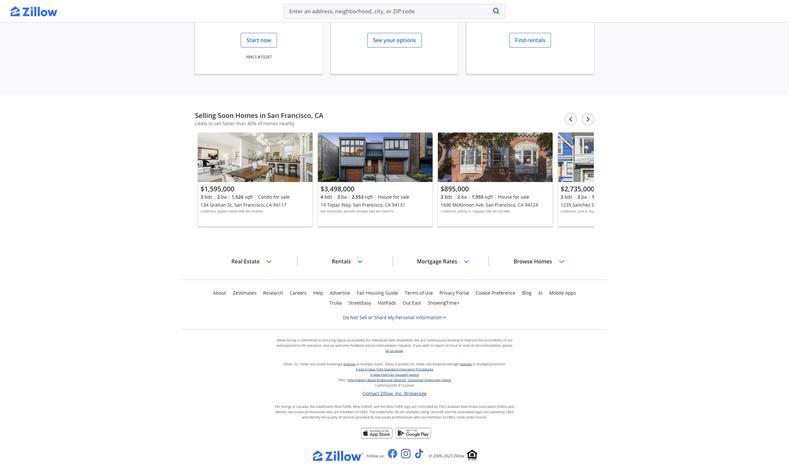 Task type: locate. For each thing, give the bounding box(es) containing it.
are inside zillow group is committed to ensuring digital accessibility for individuals with disabilities. we are continuously working to improve the accessibility of our web experience for everyone, and we welcome feedback and accommodation requests. if you wish to report an issue or seek an accommodation, please let us know .
[[421, 338, 426, 343]]

3 ba up way,
[[337, 194, 347, 200]]

about link
[[213, 289, 226, 297]]

1696
[[441, 202, 451, 208]]

sale for $3,498,000
[[401, 194, 409, 200]]

2 sale from the left
[[401, 194, 409, 200]]

0 horizontal spatial trademarks
[[316, 405, 334, 409]]

0 horizontal spatial crea.
[[360, 410, 369, 415]]

apps
[[565, 290, 576, 296]]

3 ba inside "19 topaz way, san francisco, ca 94131" element
[[337, 194, 347, 200]]

or left seek
[[459, 344, 462, 348]]

1 horizontal spatial can
[[365, 1, 374, 8]]

you
[[282, 0, 292, 0], [396, 0, 405, 0], [387, 1, 397, 8], [246, 9, 255, 16], [416, 344, 422, 348]]

0 horizontal spatial st,
[[227, 202, 233, 208]]

by right "provided"
[[370, 415, 374, 420]]

to right likely
[[208, 120, 213, 127]]

blog link
[[522, 289, 532, 297]]

1 3 bds from the left
[[200, 194, 212, 200]]

2 ba inside 134 grattan st, san francisco, ca 94117 element
[[217, 194, 227, 200]]

for for $1,595,000
[[273, 194, 280, 200]]

1 vertical spatial real
[[461, 405, 468, 409]]

who up quality
[[326, 410, 333, 415]]

1235 sanchez st, san francisco, ca 94114 element
[[558, 133, 673, 227]]

2 ba up mckinnon
[[457, 194, 467, 200]]

your inside no matter what path you take to sell your home, we can help you navigate a successful sale.
[[435, 0, 446, 0]]

1 vertical spatial we
[[330, 344, 335, 348]]

3 bds inside 1696 mckinnon ave, san francisco, ca 94124 'element'
[[441, 194, 452, 200]]

2 house from the left
[[498, 194, 512, 200]]

multiple up h on the bottom left of page
[[360, 362, 373, 367]]

soon
[[218, 111, 234, 120]]

1 st, from the left
[[227, 202, 233, 208]]

st, for $1,595,000
[[227, 202, 233, 208]]

francisco, up #01501886
[[495, 202, 517, 208]]

$1,595,000 group
[[198, 133, 313, 227]]

compass, down 134
[[200, 209, 217, 214]]

2 horizontal spatial sale
[[521, 194, 529, 200]]

portal
[[456, 290, 469, 296]]

to down get
[[271, 1, 276, 8]]

ba for $1,595,000
[[221, 194, 227, 200]]

licenses link up the trec:
[[344, 362, 356, 367]]

0 horizontal spatial the
[[370, 410, 375, 415]]

smith
[[229, 209, 238, 214]]

1 horizontal spatial 3 ba
[[577, 194, 587, 200]]

estate
[[316, 362, 326, 367], [433, 362, 442, 367], [294, 410, 304, 415], [382, 415, 391, 420]]

feedback
[[350, 344, 364, 348]]

0 vertical spatial zillow logo image
[[11, 0, 57, 23]]

we
[[357, 1, 364, 8], [330, 344, 335, 348]]

0 vertical spatial homes
[[236, 111, 258, 120]]

instagram image
[[401, 449, 411, 460]]

1 bds from the left
[[204, 194, 212, 200]]

real inside for listings in canada, the trademarks realtor®, realtors®, and the realtor® logo are controlled by the canadian real estate association (crea) and identify real estate professionals who are members of crea. the trademarks mls®, multiple listing service® and the associated logos are owned by crea and identify the quality of services provided by real estate professionals who are members of crea. used under license.
[[461, 405, 468, 409]]

trademarks down realtor®
[[376, 410, 394, 415]]

with
[[389, 338, 396, 343]]

0 horizontal spatial 3 bds
[[200, 194, 212, 200]]

welcome
[[335, 344, 349, 348]]

1 horizontal spatial who
[[414, 415, 420, 420]]

st, up the "smith"
[[227, 202, 233, 208]]

2 bds from the left
[[324, 194, 332, 200]]

1 vertical spatial a
[[420, 1, 423, 8]]

estate up logos
[[469, 405, 478, 409]]

3 up 1696
[[441, 194, 443, 200]]

see your options button
[[368, 33, 422, 48]]

3
[[200, 194, 203, 200], [337, 194, 340, 200], [441, 194, 443, 200], [561, 194, 563, 200], [577, 194, 580, 200]]

crea. left used
[[447, 415, 456, 420]]

0 horizontal spatial §
[[356, 368, 358, 372]]

experience down group
[[284, 344, 301, 348]]

1 vertical spatial fair
[[389, 373, 394, 377]]

1235 sanchez st, san francisco, ca 94114 link
[[561, 201, 670, 209]]

services inside for listings in canada, the trademarks realtor®, realtors®, and the realtor® logo are controlled by the canadian real estate association (crea) and identify real estate professionals who are members of crea. the trademarks mls®, multiple listing service® and the associated logos are owned by crea and identify the quality of services provided by real estate professionals who are members of crea. used under license.
[[343, 415, 355, 420]]

0 vertical spatial we
[[357, 1, 364, 8]]

are down association
[[484, 410, 489, 415]]

new up the information about brokerage services link
[[373, 373, 380, 377]]

1 horizontal spatial we
[[357, 1, 364, 8]]

1 vertical spatial §
[[370, 373, 372, 377]]

4 ba from the left
[[581, 194, 587, 200]]

1 vertical spatial estate
[[469, 405, 478, 409]]

0 horizontal spatial professionals
[[305, 410, 326, 415]]

ba up mckinnon
[[461, 194, 467, 200]]

2 vertical spatial by
[[370, 415, 374, 420]]

ca inside 1235 sanchez st, san francisco, ca 94114 compass, jane r. poppelreiter dre #01469916
[[630, 202, 636, 208]]

0 horizontal spatial house
[[378, 194, 392, 200]]

1 3 ba from the left
[[337, 194, 347, 200]]

san inside 134 grattan st, san francisco, ca 94117 compass, baxter smith dre #01954904
[[234, 202, 242, 208]]

san up homes at the top
[[268, 111, 279, 120]]

service®
[[430, 410, 444, 415]]

1696 mckinnon ave, san francisco, ca 94124 element
[[438, 133, 553, 227]]

an down pre-
[[292, 1, 298, 8]]

3 sale from the left
[[521, 194, 529, 200]]

largest
[[544, 1, 561, 8]]

94124
[[525, 202, 538, 208]]

0 horizontal spatial homes
[[236, 111, 258, 120]]

real inside real estate "dropdown button"
[[232, 258, 243, 265]]

information
[[416, 315, 442, 321], [348, 378, 366, 383]]

2 2 from the left
[[457, 194, 460, 200]]

in up "442-"
[[357, 362, 360, 367]]

94114
[[637, 202, 651, 208]]

ca inside 134 grattan st, san francisco, ca 94117 compass, baxter smith dre #01954904
[[266, 202, 272, 208]]

the
[[439, 405, 445, 409], [370, 410, 375, 415]]

ba for $895,000
[[461, 194, 467, 200]]

1 horizontal spatial accessibility
[[484, 338, 503, 343]]

§ new york fair housing notice link
[[370, 373, 419, 377]]

compass, inside the 1696 mckinnon ave, san francisco, ca 94124 compass, jeffrey a. salgado dre #01501886
[[441, 209, 457, 214]]

zillow inside zillow, inc. holds real estate brokerage licenses in multiple states. zillow (canada), inc. holds real estate brokerage licenses in multiple provinces. § 442-h new york standard operating procedures § new york fair housing notice trec: information about brokerage services , consumer protection notice california dre #1522444 contact zillow, inc. brokerage
[[385, 362, 394, 367]]

inc. down is
[[294, 362, 299, 367]]

a
[[512, 0, 515, 0], [420, 1, 423, 8]]

2 3 bds from the left
[[441, 194, 452, 200]]

members down service®
[[427, 415, 442, 420]]

to down shopping
[[509, 9, 514, 16]]

the inside zillow home loans can get you pre- approved so you're ready to make an offer quickly when you find the right home.
[[267, 9, 276, 16]]

for inside 1696 mckinnon ave, san francisco, ca 94124 'element'
[[513, 194, 520, 200]]

3 bds up 134
[[200, 194, 212, 200]]

house for sale inside 1696 mckinnon ave, san francisco, ca 94124 'element'
[[498, 194, 529, 200]]

brokerage
[[327, 362, 343, 367], [443, 362, 459, 367], [377, 378, 393, 383]]

bds inside 1696 mckinnon ave, san francisco, ca 94124 'element'
[[444, 194, 452, 200]]

1 horizontal spatial st,
[[592, 202, 597, 208]]

the inside we're creating a seamless online experience – from shopping on the largest rental network, to applying, to paying rent.
[[534, 1, 542, 8]]

experience inside zillow group is committed to ensuring digital accessibility for individuals with disabilities. we are continuously working to improve the accessibility of our web experience for everyone, and we welcome feedback and accommodation requests. if you wish to report an issue or seek an accommodation, please let us know .
[[284, 344, 301, 348]]

1 sale from the left
[[281, 194, 289, 200]]

dre down 1696 mckinnon ave, san francisco, ca 94124 link
[[485, 209, 492, 214]]

sale inside 134 grattan st, san francisco, ca 94117 element
[[281, 194, 289, 200]]

licenses link
[[344, 362, 356, 367], [460, 362, 472, 367]]

terms of use
[[405, 290, 433, 296]]

san inside selling soon homes in san francisco, ca likely to sell faster than 80% of homes nearby
[[268, 111, 279, 120]]

1 horizontal spatial identify
[[309, 415, 320, 420]]

0 horizontal spatial 2 ba
[[217, 194, 227, 200]]

on
[[526, 1, 533, 8]]

3 bds up 1696
[[441, 194, 452, 200]]

2 horizontal spatial sqft
[[485, 194, 493, 200]]

sqft inside 1696 mckinnon ave, san francisco, ca 94124 'element'
[[485, 194, 493, 200]]

mls®,
[[395, 410, 405, 415]]

1 horizontal spatial 3 bds
[[441, 194, 452, 200]]

san right ave,
[[486, 202, 494, 208]]

1 ba from the left
[[221, 194, 227, 200]]

compass, down 1696
[[441, 209, 457, 214]]

dre inside zillow, inc. holds real estate brokerage licenses in multiple states. zillow (canada), inc. holds real estate brokerage licenses in multiple provinces. § 442-h new york standard operating procedures § new york fair housing notice trec: information about brokerage services , consumer protection notice california dre #1522444 contact zillow, inc. brokerage
[[391, 384, 398, 388]]

topaz
[[327, 202, 340, 208]]

estate
[[244, 258, 260, 265], [469, 405, 478, 409]]

§ up about
[[370, 373, 372, 377]]

1 vertical spatial services
[[343, 415, 355, 420]]

2 sqft from the left
[[365, 194, 373, 200]]

3 sqft from the left
[[485, 194, 493, 200]]

2 licenses from the left
[[460, 362, 472, 367]]

ca for $2,735,000
[[630, 202, 636, 208]]

2 up grattan
[[217, 194, 220, 200]]

0 vertical spatial sell
[[425, 0, 434, 0]]

for inside "19 topaz way, san francisco, ca 94131" element
[[393, 194, 399, 200]]

house for sale inside "19 topaz way, san francisco, ca 94131" element
[[378, 194, 409, 200]]

of
[[258, 120, 262, 127], [420, 290, 424, 296], [503, 338, 507, 343], [356, 410, 359, 415], [339, 415, 342, 420], [443, 415, 446, 420]]

francisco, inside 1235 sanchez st, san francisco, ca 94114 compass, jane r. poppelreiter dre #01469916
[[607, 202, 629, 208]]

house inside "19 topaz way, san francisco, ca 94131" element
[[378, 194, 392, 200]]

2 ba from the left
[[341, 194, 347, 200]]

for for $895,000
[[513, 194, 520, 200]]

francisco, for $2,735,000
[[607, 202, 629, 208]]

0 vertical spatial information
[[416, 315, 442, 321]]

1 3 from the left
[[200, 194, 203, 200]]

for up 1696 mckinnon ave, san francisco, ca 94124 link
[[513, 194, 520, 200]]

0 vertical spatial zillow,
[[283, 362, 293, 367]]

2 multiple from the left
[[477, 362, 489, 367]]

in up homes at the top
[[260, 111, 266, 120]]

19 topaz way, san francisco, ca 94131 image
[[318, 133, 433, 182]]

compass, inside 1235 sanchez st, san francisco, ca 94114 compass, jane r. poppelreiter dre #01469916
[[561, 209, 577, 214]]

ca inside the 1696 mckinnon ave, san francisco, ca 94124 compass, jeffrey a. salgado dre #01501886
[[518, 202, 524, 208]]

san inside the 1696 mckinnon ave, san francisco, ca 94124 compass, jeffrey a. salgado dre #01501886
[[486, 202, 494, 208]]

2 house for sale from the left
[[498, 194, 529, 200]]

professionals down the canada,
[[305, 410, 326, 415]]

0 horizontal spatial information
[[348, 378, 366, 383]]

0 horizontal spatial can
[[263, 0, 272, 0]]

1 horizontal spatial holds
[[417, 362, 425, 367]]

3 ba up sanchez
[[577, 194, 587, 200]]

san for $3,498,000
[[353, 202, 361, 208]]

0 vertical spatial experience
[[558, 0, 585, 0]]

sale inside 1696 mckinnon ave, san francisco, ca 94124 'element'
[[521, 194, 529, 200]]

realtor®,
[[335, 405, 352, 409]]

list
[[195, 130, 673, 233]]

out east link
[[403, 299, 421, 307]]

2 compass, from the left
[[441, 209, 457, 214]]

accessibility
[[347, 338, 365, 343], [484, 338, 503, 343]]

ai
[[538, 290, 543, 296]]

rentals
[[332, 258, 351, 265]]

are right we
[[421, 338, 426, 343]]

york down "states."
[[376, 368, 383, 372]]

3 bds from the left
[[444, 194, 452, 200]]

2 3 ba from the left
[[577, 194, 587, 200]]

fair down standard
[[389, 373, 394, 377]]

browse homes button
[[509, 254, 568, 270]]

0 horizontal spatial members
[[340, 410, 355, 415]]

cookie
[[476, 290, 491, 296]]

3 bds up 1235
[[561, 194, 573, 200]]

house inside 1696 mckinnon ave, san francisco, ca 94124 'element'
[[498, 194, 512, 200]]

1 horizontal spatial multiple
[[477, 362, 489, 367]]

sqft up 134 grattan st, san francisco, ca 94117 "link"
[[245, 194, 253, 200]]

francisco, inside 19 topaz way, san francisco, ca 94131 kw advisors, jennifer rosdail dre #01349379
[[362, 202, 384, 208]]

let us know link
[[385, 349, 403, 353]]

to inside zillow home loans can get you pre- approved so you're ready to make an offer quickly when you find the right home.
[[271, 1, 276, 8]]

real up procedures
[[426, 362, 432, 367]]

terms
[[405, 290, 419, 296]]

francisco, up rosdail
[[362, 202, 384, 208]]

0 horizontal spatial compass,
[[200, 209, 217, 214]]

2 st, from the left
[[592, 202, 597, 208]]

by down (crea)
[[501, 410, 505, 415]]

in
[[260, 111, 266, 120], [357, 362, 360, 367], [473, 362, 476, 367], [293, 405, 296, 409]]

group
[[287, 338, 296, 343]]

3 ba inside '1235 sanchez st, san francisco, ca 94114' element
[[577, 194, 587, 200]]

2 ba inside 1696 mckinnon ave, san francisco, ca 94124 'element'
[[457, 194, 467, 200]]

accommodation,
[[476, 344, 502, 348]]

the down canadian
[[452, 410, 457, 415]]

ba inside 134 grattan st, san francisco, ca 94117 element
[[221, 194, 227, 200]]

0 horizontal spatial an
[[292, 1, 298, 8]]

house for sale up 94131
[[378, 194, 409, 200]]

zillow, down group
[[283, 362, 293, 367]]

bds inside 134 grattan st, san francisco, ca 94117 element
[[204, 194, 212, 200]]

1 horizontal spatial services
[[394, 378, 406, 383]]

3 inside $1,595,000 group
[[200, 194, 203, 200]]

0 horizontal spatial sqft
[[245, 194, 253, 200]]

0 vertical spatial york
[[376, 368, 383, 372]]

1 vertical spatial crea.
[[447, 415, 456, 420]]

cookie preference
[[476, 290, 516, 296]]

0 horizontal spatial sale
[[281, 194, 289, 200]]

real up associated
[[461, 405, 468, 409]]

by up service®
[[434, 405, 438, 409]]

for inside 134 grattan st, san francisco, ca 94117 element
[[273, 194, 280, 200]]

1 horizontal spatial §
[[370, 373, 372, 377]]

in right the listings
[[293, 405, 296, 409]]

compass, inside 134 grattan st, san francisco, ca 94117 compass, baxter smith dre #01954904
[[200, 209, 217, 214]]

you inside zillow group is committed to ensuring digital accessibility for individuals with disabilities. we are continuously working to improve the accessibility of our web experience for everyone, and we welcome feedback and accommodation requests. if you wish to report an issue or seek an accommodation, please let us know .
[[416, 344, 422, 348]]

seek
[[463, 344, 470, 348]]

§
[[356, 368, 358, 372], [370, 373, 372, 377]]

3 bds inside 134 grattan st, san francisco, ca 94117 element
[[200, 194, 212, 200]]

inc. down #1522444
[[396, 391, 403, 397]]

dre inside 19 topaz way, san francisco, ca 94131 kw advisors, jennifer rosdail dre #01349379
[[369, 209, 375, 214]]

bds inside "19 topaz way, san francisco, ca 94131" element
[[324, 194, 332, 200]]

homes right browse
[[534, 258, 552, 265]]

1 vertical spatial can
[[365, 1, 374, 8]]

bds up 1696
[[444, 194, 452, 200]]

1696 mckinnon ave, san francisco, ca 94124 link
[[441, 201, 550, 209]]

1 horizontal spatial your
[[435, 0, 446, 0]]

zillow right 2023
[[454, 454, 464, 459]]

francisco, inside 134 grattan st, san francisco, ca 94117 compass, baxter smith dre #01954904
[[243, 202, 265, 208]]

3 3 from the left
[[441, 194, 443, 200]]

now
[[260, 37, 271, 44]]

can inside no matter what path you take to sell your home, we can help you navigate a successful sale.
[[365, 1, 374, 8]]

ca for $895,000
[[518, 202, 524, 208]]

4 bds from the left
[[565, 194, 573, 200]]

$3,498,000
[[321, 184, 354, 193]]

0 vertical spatial your
[[435, 0, 446, 0]]

sqft inside "19 topaz way, san francisco, ca 94131" element
[[365, 194, 373, 200]]

$3,498,000 group
[[318, 133, 433, 227]]

2 licenses link from the left
[[460, 362, 472, 367]]

ca inside 19 topaz way, san francisco, ca 94131 kw advisors, jennifer rosdail dre #01349379
[[385, 202, 391, 208]]

equal housing opportunity image
[[467, 450, 478, 461]]

1 compass, from the left
[[200, 209, 217, 214]]

brokerage up california
[[377, 378, 393, 383]]

take
[[407, 0, 417, 0]]

york down standard
[[381, 373, 388, 377]]

3 compass, from the left
[[561, 209, 577, 214]]

an inside zillow home loans can get you pre- approved so you're ready to make an offer quickly when you find the right home.
[[292, 1, 298, 8]]

real
[[232, 258, 243, 265], [461, 405, 468, 409]]

1 horizontal spatial crea.
[[447, 415, 456, 420]]

francisco, for $895,000
[[495, 202, 517, 208]]

holds up procedures
[[417, 362, 425, 367]]

kw
[[321, 209, 326, 214]]

francisco, inside the 1696 mckinnon ave, san francisco, ca 94124 compass, jeffrey a. salgado dre #01501886
[[495, 202, 517, 208]]

1 horizontal spatial fair
[[389, 373, 394, 377]]

mortgage rates
[[417, 258, 457, 265]]

None search field
[[284, 4, 506, 19]]

fair up streeteasy
[[357, 290, 365, 296]]

estate down realtor®
[[382, 415, 391, 420]]

sale for $895,000
[[521, 194, 529, 200]]

real estate button
[[226, 254, 276, 270]]

in left provinces.
[[473, 362, 476, 367]]

francisco, up "#01469916"
[[607, 202, 629, 208]]

2 inside 134 grattan st, san francisco, ca 94117 element
[[217, 194, 220, 200]]

0 horizontal spatial brokerage
[[327, 362, 343, 367]]

we down the ensuring
[[330, 344, 335, 348]]

an down improve
[[471, 344, 475, 348]]

options
[[397, 37, 416, 44]]

1 house from the left
[[378, 194, 392, 200]]

or right the sell
[[368, 315, 373, 321]]

0 vertical spatial by
[[434, 405, 438, 409]]

please
[[503, 344, 513, 348]]

1235 sanchez st, san francisco, ca 94114 image
[[558, 133, 673, 182]]

1 horizontal spatial members
[[427, 415, 442, 420]]

ca for $1,595,000
[[266, 202, 272, 208]]

homes inside 'dropdown button'
[[534, 258, 552, 265]]

0 vertical spatial housing
[[366, 290, 384, 296]]

zillow logo image
[[11, 0, 57, 23], [313, 451, 364, 462]]

licenses
[[344, 362, 356, 367], [460, 362, 472, 367]]

tiktok logo image
[[414, 449, 425, 460]]

estate inside for listings in canada, the trademarks realtor®, realtors®, and the realtor® logo are controlled by the canadian real estate association (crea) and identify real estate professionals who are members of crea. the trademarks mls®, multiple listing service® and the associated logos are owned by crea and identify the quality of services provided by real estate professionals who are members of crea. used under license.
[[469, 405, 478, 409]]

134 grattan st, san francisco, ca 94117 element
[[198, 133, 313, 227]]

the down realtors®,
[[370, 410, 375, 415]]

professionals down mls®,
[[392, 415, 413, 420]]

2 inside 'element'
[[457, 194, 460, 200]]

3 bds inside '1235 sanchez st, san francisco, ca 94114' element
[[561, 194, 573, 200]]

showingtime+ link
[[428, 299, 460, 307]]

the left realtor®
[[381, 405, 386, 409]]

19 topaz way, san francisco, ca 94131 kw advisors, jennifer rosdail dre #01349379
[[321, 202, 405, 214]]

zillow,
[[283, 362, 293, 367], [381, 391, 394, 397]]

ba inside "19 topaz way, san francisco, ca 94131" element
[[341, 194, 347, 200]]

preference
[[492, 290, 516, 296]]

1 horizontal spatial homes
[[534, 258, 552, 265]]

1 holds from the left
[[300, 362, 309, 367]]

2
[[217, 194, 220, 200], [457, 194, 460, 200]]

california
[[376, 384, 390, 388]]

1 vertical spatial trademarks
[[376, 410, 394, 415]]

0 vertical spatial a
[[512, 0, 515, 0]]

your up successful
[[435, 0, 446, 0]]

homes inside selling soon homes in san francisco, ca likely to sell faster than 80% of homes nearby
[[236, 111, 258, 120]]

my
[[388, 315, 395, 321]]

rentals button
[[327, 254, 367, 270]]

us
[[390, 349, 394, 353]]

134 grattan st, san francisco, ca 94117 link
[[200, 201, 310, 209]]

chevron left image
[[568, 117, 574, 122]]

the inside zillow group is committed to ensuring digital accessibility for individuals with disabilities. we are continuously working to improve the accessibility of our web experience for everyone, and we welcome feedback and accommodation requests. if you wish to report an issue or seek an accommodation, please let us know .
[[478, 338, 483, 343]]

francisco, for $3,498,000
[[362, 202, 384, 208]]

1 vertical spatial professionals
[[392, 415, 413, 420]]

0 horizontal spatial house for sale
[[378, 194, 409, 200]]

st, inside 1235 sanchez st, san francisco, ca 94114 compass, jane r. poppelreiter dre #01469916
[[592, 202, 597, 208]]

1 horizontal spatial house
[[498, 194, 512, 200]]

licenses link down seek
[[460, 362, 472, 367]]

#01954904
[[246, 209, 263, 214]]

bds
[[204, 194, 212, 200], [324, 194, 332, 200], [444, 194, 452, 200], [565, 194, 573, 200]]

we inside no matter what path you take to sell your home, we can help you navigate a successful sale.
[[357, 1, 364, 8]]

0 horizontal spatial 2
[[217, 194, 220, 200]]

compass, for $895,000
[[441, 209, 457, 214]]

dre inside 1235 sanchez st, san francisco, ca 94114 compass, jane r. poppelreiter dre #01469916
[[609, 209, 616, 214]]

2 horizontal spatial by
[[501, 410, 505, 415]]

contact
[[363, 391, 379, 397]]

house for $3,498,000
[[378, 194, 392, 200]]

multiple left provinces.
[[477, 362, 489, 367]]

brokerage up notice
[[443, 362, 459, 367]]

san down 2,553
[[353, 202, 361, 208]]

0 vertical spatial fair
[[357, 290, 365, 296]]

we down matter
[[357, 1, 364, 8]]

san for $895,000
[[486, 202, 494, 208]]

0 horizontal spatial accessibility
[[347, 338, 365, 343]]

to inside no matter what path you take to sell your home, we can help you navigate a successful sale.
[[419, 0, 424, 0]]

sale inside "19 topaz way, san francisco, ca 94131" element
[[401, 194, 409, 200]]

0 vertical spatial members
[[340, 410, 355, 415]]

the right the canada,
[[310, 405, 315, 409]]

homes up 80%
[[236, 111, 258, 120]]

the right on
[[534, 1, 542, 8]]

0 horizontal spatial holds
[[300, 362, 309, 367]]

1 vertical spatial your
[[384, 37, 395, 44]]

a right navigate
[[420, 1, 423, 8]]

sqft inside 134 grattan st, san francisco, ca 94117 element
[[245, 194, 253, 200]]

services down realtor®,
[[343, 415, 355, 420]]

zillow up standard
[[385, 362, 394, 367]]

1 house for sale from the left
[[378, 194, 409, 200]]

1 accessibility from the left
[[347, 338, 365, 343]]

1 vertical spatial homes
[[534, 258, 552, 265]]

hotpads
[[378, 300, 396, 306]]

3 ba from the left
[[461, 194, 467, 200]]

experience inside we're creating a seamless online experience – from shopping on the largest rental network, to applying, to paying rent.
[[558, 0, 585, 0]]

bds inside '1235 sanchez st, san francisco, ca 94114' element
[[565, 194, 573, 200]]

.
[[403, 349, 404, 353]]

google play logo image
[[395, 428, 431, 439]]

1 horizontal spatial licenses
[[460, 362, 472, 367]]

1 horizontal spatial the
[[439, 405, 445, 409]]

0 vertical spatial the
[[439, 405, 445, 409]]

selling soon homes in san francisco, ca likely to sell faster than 80% of homes nearby
[[195, 111, 323, 127]]

get
[[273, 0, 281, 0]]

francisco, up nearby
[[281, 111, 313, 120]]

identify down the canada,
[[309, 415, 320, 420]]

when
[[231, 9, 244, 16]]

house for sale
[[378, 194, 409, 200], [498, 194, 529, 200]]

dre inside the 1696 mckinnon ave, san francisco, ca 94124 compass, jeffrey a. salgado dre #01501886
[[485, 209, 492, 214]]

procedures
[[416, 368, 433, 372]]

1235 sanchez st, san francisco, ca 94114 compass, jane r. poppelreiter dre #01469916
[[561, 202, 651, 214]]

3 3 bds from the left
[[561, 194, 573, 200]]

0 horizontal spatial real
[[232, 258, 243, 265]]

1 horizontal spatial sell
[[425, 0, 434, 0]]

1 vertical spatial zillow logo image
[[313, 451, 364, 462]]

$1,595,000
[[200, 184, 234, 193]]

1 2 from the left
[[217, 194, 220, 200]]

1 horizontal spatial experience
[[558, 0, 585, 0]]

identify down for
[[275, 410, 287, 415]]

1 horizontal spatial zillow logo image
[[313, 451, 364, 462]]

right
[[277, 9, 289, 16]]

0 horizontal spatial we
[[330, 344, 335, 348]]

0 horizontal spatial who
[[326, 410, 333, 415]]

professionals
[[305, 410, 326, 415], [392, 415, 413, 420]]

sqft up 1696 mckinnon ave, san francisco, ca 94124 link
[[485, 194, 493, 200]]

sell inside selling soon homes in san francisco, ca likely to sell faster than 80% of homes nearby
[[214, 120, 221, 127]]

san inside 1235 sanchez st, san francisco, ca 94114 compass, jane r. poppelreiter dre #01469916
[[598, 202, 606, 208]]

1 vertical spatial sell
[[214, 120, 221, 127]]

notice
[[442, 378, 451, 383]]

ca for $3,498,000
[[385, 202, 391, 208]]

st, inside 134 grattan st, san francisco, ca 94117 compass, baxter smith dre #01954904
[[227, 202, 233, 208]]

0 vertical spatial services
[[394, 378, 406, 383]]

$895,000 group
[[438, 133, 553, 227]]

3 up 1235
[[561, 194, 563, 200]]

of inside selling soon homes in san francisco, ca likely to sell faster than 80% of homes nearby
[[258, 120, 262, 127]]

accommodation
[[372, 344, 397, 348]]

accessibility up accommodation,
[[484, 338, 503, 343]]

ba inside 1696 mckinnon ave, san francisco, ca 94124 'element'
[[461, 194, 467, 200]]

services down the § new york fair housing notice link
[[394, 378, 406, 383]]

1 2 ba from the left
[[217, 194, 227, 200]]

continuously
[[426, 338, 446, 343]]

sale for $1,595,000
[[281, 194, 289, 200]]

of inside zillow group is committed to ensuring digital accessibility for individuals with disabilities. we are continuously working to improve the accessibility of our web experience for everyone, and we welcome feedback and accommodation requests. if you wish to report an issue or seek an accommodation, please let us know .
[[503, 338, 507, 343]]

associated
[[458, 410, 474, 415]]

san inside 19 topaz way, san francisco, ca 94131 kw advisors, jennifer rosdail dre #01349379
[[353, 202, 361, 208]]

sale up 94117
[[281, 194, 289, 200]]

to right take
[[419, 0, 424, 0]]

help link
[[313, 289, 323, 297]]

2 2 ba from the left
[[457, 194, 467, 200]]

dre right the "smith"
[[238, 209, 245, 214]]

1 sqft from the left
[[245, 194, 253, 200]]

listings
[[281, 405, 292, 409]]



Task type: describe. For each thing, give the bounding box(es) containing it.
app store logo image
[[361, 428, 393, 439]]

advertise
[[330, 290, 350, 296]]

individuals
[[372, 338, 388, 343]]

2 ba for $895,000
[[457, 194, 467, 200]]

dre inside 134 grattan st, san francisco, ca 94117 compass, baxter smith dre #01954904
[[238, 209, 245, 214]]

3 ba for 3 bds
[[577, 194, 587, 200]]

estate inside "dropdown button"
[[244, 258, 260, 265]]

so
[[231, 1, 237, 8]]

you down path
[[387, 1, 397, 8]]

sell
[[360, 315, 367, 321]]

sqft for $3,498,000
[[365, 194, 373, 200]]

guide
[[385, 290, 398, 296]]

about
[[213, 290, 226, 296]]

zillow inside zillow group is committed to ensuring digital accessibility for individuals with disabilities. we are continuously working to improve the accessibility of our web experience for everyone, and we welcome feedback and accommodation requests. if you wish to report an issue or seek an accommodation, please let us know .
[[277, 338, 286, 343]]

19 topaz way, san francisco, ca 94131 element
[[318, 133, 433, 227]]

jane
[[578, 209, 584, 214]]

we're creating a seamless online experience – from shopping on the largest rental network, to applying, to paying rent.
[[476, 0, 585, 16]]

2 accessibility from the left
[[484, 338, 503, 343]]

0 horizontal spatial or
[[368, 315, 373, 321]]

list containing $1,595,000
[[195, 130, 673, 233]]

rosdail
[[357, 209, 368, 214]]

0 vertical spatial new
[[369, 368, 376, 372]]

in inside for listings in canada, the trademarks realtor®, realtors®, and the realtor® logo are controlled by the canadian real estate association (crea) and identify real estate professionals who are members of crea. the trademarks mls®, multiple listing service® and the associated logos are owned by crea and identify the quality of services provided by real estate professionals who are members of crea. used under license.
[[293, 405, 296, 409]]

§ 442-h new york standard operating procedures link
[[356, 368, 433, 372]]

privacy portal
[[440, 290, 469, 296]]

1 horizontal spatial an
[[445, 344, 449, 348]]

bds for $3,498,000
[[324, 194, 332, 200]]

→
[[442, 315, 446, 321]]

to left paying
[[539, 9, 544, 16]]

and down the canada,
[[302, 415, 308, 420]]

estate up procedures
[[433, 362, 442, 367]]

mobile
[[549, 290, 564, 296]]

3 inside 1696 mckinnon ave, san francisco, ca 94124 'element'
[[441, 194, 443, 200]]

francisco, for $1,595,000
[[243, 202, 265, 208]]

home
[[231, 0, 246, 0]]

and down the ensuring
[[323, 344, 329, 348]]

start
[[247, 37, 259, 44]]

san for $1,595,000
[[234, 202, 242, 208]]

sell inside no matter what path you take to sell your home, we can help you navigate a successful sale.
[[425, 0, 434, 0]]

trec:
[[338, 378, 347, 383]]

0 horizontal spatial housing
[[366, 290, 384, 296]]

consumer
[[408, 378, 424, 383]]

2 horizontal spatial an
[[471, 344, 475, 348]]

research
[[263, 290, 283, 296]]

of left use
[[420, 290, 424, 296]]

4
[[321, 194, 323, 200]]

a inside we're creating a seamless online experience – from shopping on the largest rental network, to applying, to paying rent.
[[512, 0, 515, 0]]

compass, for $1,595,000
[[200, 209, 217, 214]]

0 vertical spatial §
[[356, 368, 358, 372]]

provided
[[356, 415, 370, 420]]

st, for $2,735,000
[[592, 202, 597, 208]]

committed
[[301, 338, 317, 343]]

0 horizontal spatial zillow,
[[283, 362, 293, 367]]

3 bds for $895,000
[[441, 194, 452, 200]]

3 bds for $1,595,000
[[200, 194, 212, 200]]

of up "provided"
[[356, 410, 359, 415]]

logo
[[404, 405, 411, 409]]

of down service®
[[443, 415, 446, 420]]

2 for $1,595,000
[[217, 194, 220, 200]]

$2,735,000 group
[[558, 133, 673, 227]]

house for sale for $895,000
[[498, 194, 529, 200]]

4 3 from the left
[[561, 194, 563, 200]]

jennifer
[[344, 209, 356, 214]]

you up make
[[282, 0, 292, 0]]

association
[[479, 405, 497, 409]]

can inside zillow home loans can get you pre- approved so you're ready to make an offer quickly when you find the right home.
[[263, 0, 272, 0]]

real down the listings
[[288, 410, 294, 415]]

©
[[429, 454, 432, 459]]

1,955 sqft
[[472, 194, 493, 200]]

real right "provided"
[[375, 415, 381, 420]]

1 vertical spatial the
[[370, 410, 375, 415]]

ba for $3,498,000
[[341, 194, 347, 200]]

1 horizontal spatial trademarks
[[376, 410, 394, 415]]

estate down the canada,
[[294, 410, 304, 415]]

0 vertical spatial identify
[[275, 410, 287, 415]]

1,955
[[472, 194, 484, 200]]

sanchez
[[573, 202, 590, 208]]

1 vertical spatial york
[[381, 373, 388, 377]]

information about brokerage services link
[[348, 378, 406, 383]]

5 3 from the left
[[577, 194, 580, 200]]

for
[[275, 405, 280, 409]]

francisco, inside selling soon homes in san francisco, ca likely to sell faster than 80% of homes nearby
[[281, 111, 313, 120]]

fair inside zillow, inc. holds real estate brokerage licenses in multiple states. zillow (canada), inc. holds real estate brokerage licenses in multiple provinces. § 442-h new york standard operating procedures § new york fair housing notice trec: information about brokerage services , consumer protection notice california dre #1522444 contact zillow, inc. brokerage
[[389, 373, 394, 377]]

submit search image
[[493, 7, 500, 15]]

for for $3,498,000
[[393, 194, 399, 200]]

134 grattan st, san francisco, ca 94117 image
[[198, 133, 313, 182]]

creating
[[491, 0, 511, 0]]

see your options
[[373, 37, 416, 44]]

zillow group is committed to ensuring digital accessibility for individuals with disabilities. we are continuously working to improve the accessibility of our web experience for everyone, and we welcome feedback and accommodation requests. if you wish to report an issue or seek an accommodation, please let us know .
[[277, 338, 513, 353]]

rates
[[443, 258, 457, 265]]

1 multiple from the left
[[360, 362, 373, 367]]

make
[[277, 1, 291, 8]]

and down canadian
[[445, 410, 451, 415]]

we
[[415, 338, 420, 343]]

in inside selling soon homes in san francisco, ca likely to sell faster than 80% of homes nearby
[[260, 111, 266, 120]]

careers link
[[290, 289, 307, 297]]

1 vertical spatial identify
[[309, 415, 320, 420]]

0 vertical spatial crea.
[[360, 410, 369, 415]]

facebook image
[[387, 449, 398, 460]]

hotpads link
[[378, 299, 396, 307]]

1 horizontal spatial by
[[434, 405, 438, 409]]

1 vertical spatial who
[[414, 415, 420, 420]]

you down you're
[[246, 9, 255, 16]]

2,553 sqft
[[352, 194, 373, 200]]

a.
[[469, 209, 472, 214]]

condo
[[258, 194, 272, 200]]

of right quality
[[339, 415, 342, 420]]

san for $2,735,000
[[598, 202, 606, 208]]

housing inside zillow, inc. holds real estate brokerage licenses in multiple states. zillow (canada), inc. holds real estate brokerage licenses in multiple provinces. § 442-h new york standard operating procedures § new york fair housing notice trec: information about brokerage services , consumer protection notice california dre #1522444 contact zillow, inc. brokerage
[[395, 373, 408, 377]]

sqft for $1,595,000
[[245, 194, 253, 200]]

the left quality
[[321, 415, 326, 420]]

consumer protection notice link
[[408, 378, 451, 383]]

to inside selling soon homes in san francisco, ca likely to sell faster than 80% of homes nearby
[[208, 120, 213, 127]]

digital
[[337, 338, 346, 343]]

improve
[[465, 338, 477, 343]]

1 horizontal spatial brokerage
[[377, 378, 393, 383]]

0 vertical spatial who
[[326, 410, 333, 415]]

mobile apps
[[549, 290, 576, 296]]

1 horizontal spatial professionals
[[392, 415, 413, 420]]

services inside zillow, inc. holds real estate brokerage licenses in multiple states. zillow (canada), inc. holds real estate brokerage licenses in multiple provinces. § 442-h new york standard operating procedures § new york fair housing notice trec: information about brokerage services , consumer protection notice california dre #1522444 contact zillow, inc. brokerage
[[394, 378, 406, 383]]

2 ba for $1,595,000
[[217, 194, 227, 200]]

0 horizontal spatial fair
[[357, 290, 365, 296]]

help
[[313, 290, 323, 296]]

3 ba for 4 bds
[[337, 194, 347, 200]]

information inside zillow, inc. holds real estate brokerage licenses in multiple states. zillow (canada), inc. holds real estate brokerage licenses in multiple provinces. § 442-h new york standard operating procedures § new york fair housing notice trec: information about brokerage services , consumer protection notice california dre #1522444 contact zillow, inc. brokerage
[[348, 378, 366, 383]]

Search: Suggestions appear below text field
[[284, 4, 488, 19]]

or inside zillow group is committed to ensuring digital accessibility for individuals with disabilities. we are continuously working to improve the accessibility of our web experience for everyone, and we welcome feedback and accommodation requests. if you wish to report an issue or seek an accommodation, please let us know .
[[459, 344, 462, 348]]

for left individuals
[[366, 338, 371, 343]]

canada,
[[296, 405, 309, 409]]

bds for $1,595,000
[[204, 194, 212, 200]]

home recommendations carousel element
[[195, 111, 673, 233]]

1696 mckinnon ave, san francisco, ca 94124 image
[[438, 133, 553, 182]]

we're
[[476, 0, 490, 0]]

path
[[384, 0, 395, 0]]

80%
[[247, 120, 257, 127]]

to up everyone,
[[318, 338, 321, 343]]

dre for $3,498,000
[[369, 209, 375, 214]]

your inside button
[[384, 37, 395, 44]]

let
[[385, 349, 389, 353]]

listing
[[419, 410, 430, 415]]

a inside no matter what path you take to sell your home, we can help you navigate a successful sale.
[[420, 1, 423, 8]]

are down listing
[[421, 415, 426, 420]]

for down committed
[[302, 344, 306, 348]]

and up crea
[[508, 405, 514, 409]]

#01469916
[[616, 209, 634, 214]]

do not sell or share my personal information →
[[343, 315, 446, 321]]

house for $895,000
[[498, 194, 512, 200]]

grattan
[[210, 202, 226, 208]]

1,526 sqft
[[232, 194, 253, 200]]

start now
[[247, 37, 271, 44]]

sqft for $895,000
[[485, 194, 493, 200]]

navigate
[[398, 1, 419, 8]]

are up multiple
[[412, 405, 417, 409]]

find rentals button
[[510, 33, 551, 48]]

online
[[541, 0, 556, 0]]

and right feedback
[[365, 344, 371, 348]]

2 horizontal spatial brokerage
[[443, 362, 459, 367]]

follow
[[366, 454, 378, 459]]

follow us:
[[366, 454, 385, 459]]

selling
[[195, 111, 216, 120]]

real down everyone,
[[310, 362, 316, 367]]

we inside zillow group is committed to ensuring digital accessibility for individuals with disabilities. we are continuously working to improve the accessibility of our web experience for everyone, and we welcome feedback and accommodation requests. if you wish to report an issue or seek an accommodation, please let us know .
[[330, 344, 335, 348]]

ca inside selling soon homes in san francisco, ca likely to sell faster than 80% of homes nearby
[[315, 111, 323, 120]]

0 horizontal spatial zillow logo image
[[11, 0, 57, 23]]

and right realtors®,
[[374, 405, 380, 409]]

browse homes
[[514, 258, 552, 265]]

0 horizontal spatial inc.
[[294, 362, 299, 367]]

1 horizontal spatial inc.
[[396, 391, 403, 397]]

1,526
[[232, 194, 243, 200]]

are up quality
[[334, 410, 339, 415]]

house for sale for $3,498,000
[[378, 194, 409, 200]]

2 3 from the left
[[337, 194, 340, 200]]

states.
[[374, 362, 384, 367]]

2 horizontal spatial inc.
[[410, 362, 416, 367]]

#10287
[[258, 54, 272, 60]]

dre for $895,000
[[485, 209, 492, 214]]

dre for $2,735,000
[[609, 209, 616, 214]]

0 vertical spatial professionals
[[305, 410, 326, 415]]

1 licenses from the left
[[344, 362, 356, 367]]

you up navigate
[[396, 0, 405, 0]]

to up seek
[[460, 338, 464, 343]]

ba inside '1235 sanchez st, san francisco, ca 94114' element
[[581, 194, 587, 200]]

1 licenses link from the left
[[344, 362, 356, 367]]

chevron right image
[[586, 117, 591, 122]]

wish
[[423, 344, 430, 348]]

2 for $895,000
[[457, 194, 460, 200]]

estate down everyone,
[[316, 362, 326, 367]]

protection
[[425, 378, 441, 383]]

browse
[[514, 258, 533, 265]]

to right wish
[[431, 344, 434, 348]]

trulia
[[330, 300, 342, 306]]

out east
[[403, 300, 421, 306]]

compass, for $2,735,000
[[561, 209, 577, 214]]

zillow inside zillow home loans can get you pre- approved so you're ready to make an offer quickly when you find the right home.
[[215, 0, 229, 0]]

report
[[435, 344, 445, 348]]

1 horizontal spatial zillow,
[[381, 391, 394, 397]]

ai link
[[538, 289, 543, 297]]

us:
[[379, 454, 385, 459]]

owned
[[490, 410, 501, 415]]

provinces.
[[490, 362, 506, 367]]

bds for $895,000
[[444, 194, 452, 200]]

0 vertical spatial trademarks
[[316, 405, 334, 409]]

1696 mckinnon ave, san francisco, ca 94124 compass, jeffrey a. salgado dre #01501886
[[441, 202, 538, 214]]

baxter
[[218, 209, 228, 214]]

1 vertical spatial new
[[373, 373, 380, 377]]

realtors®,
[[353, 405, 373, 409]]

,
[[406, 378, 407, 383]]

2 holds from the left
[[417, 362, 425, 367]]

privacy portal link
[[440, 289, 469, 297]]



Task type: vqa. For each thing, say whether or not it's contained in the screenshot.
right 3 bds
yes



